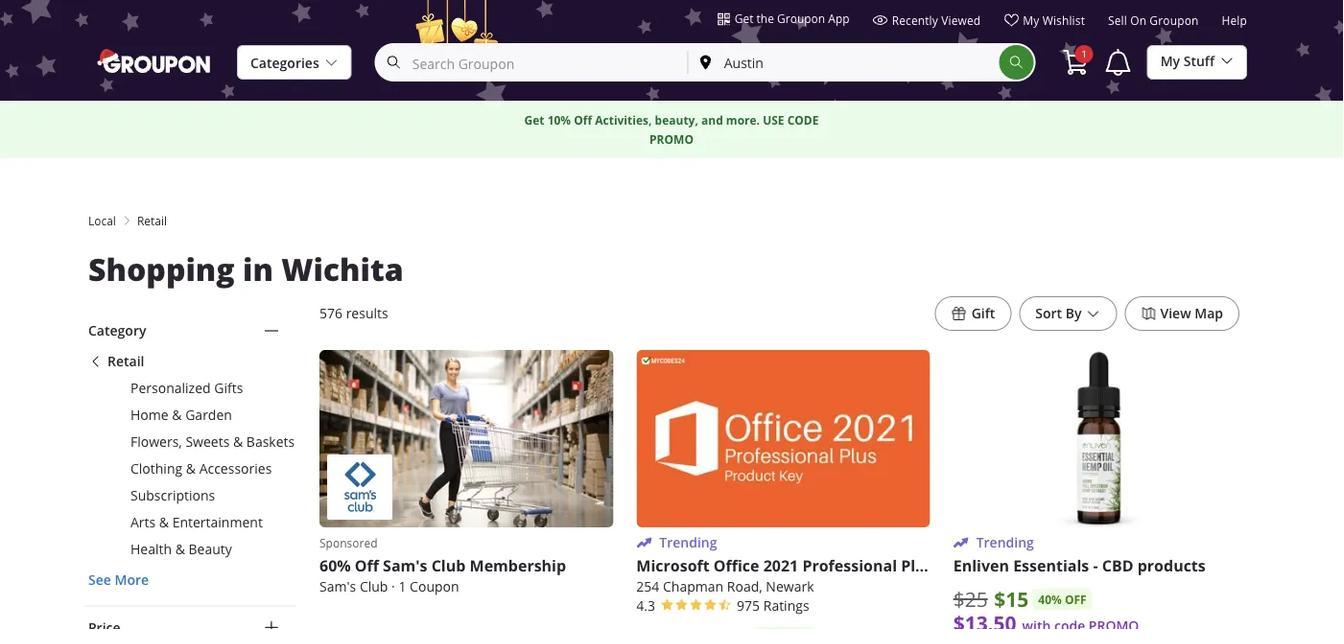 Task type: vqa. For each thing, say whether or not it's contained in the screenshot.
Activities,
yes



Task type: locate. For each thing, give the bounding box(es) containing it.
2021
[[764, 556, 799, 577]]

club left '·'
[[360, 578, 388, 596]]

1 vertical spatial club
[[360, 578, 388, 596]]

2 trending from the left
[[976, 534, 1034, 552]]

my
[[1023, 12, 1040, 28], [1161, 52, 1180, 70]]

0 vertical spatial retail
[[137, 213, 167, 228]]

0 horizontal spatial club
[[360, 578, 388, 596]]

1 horizontal spatial 1
[[1082, 47, 1087, 60]]

shopping
[[88, 249, 235, 290]]

0 horizontal spatial 1
[[399, 578, 406, 596]]

1 horizontal spatial sam's
[[383, 556, 427, 577]]

off right 10%
[[574, 112, 592, 129]]

sponsored 60% off sam's club membership sam's club    ·    1 coupon
[[320, 536, 566, 596]]

get 10% off activities, beauty, and more. use code promo
[[524, 112, 819, 148]]

0 horizontal spatial trending
[[660, 534, 717, 552]]

1 horizontal spatial groupon
[[1150, 13, 1199, 28]]

get
[[735, 11, 754, 26], [524, 112, 545, 129]]

& right 'arts'
[[159, 514, 169, 532]]

1 left notifications inbox image
[[1082, 47, 1087, 60]]

club
[[431, 556, 466, 577], [360, 578, 388, 596]]

get inside button
[[735, 11, 754, 26]]

off inside 'get 10% off activities, beauty, and more. use code promo'
[[574, 112, 592, 129]]

&
[[172, 406, 182, 424], [233, 433, 243, 451], [186, 460, 196, 478], [159, 514, 169, 532], [175, 541, 185, 558]]

1 vertical spatial get
[[524, 112, 545, 129]]

get inside 'get 10% off activities, beauty, and more. use code promo'
[[524, 112, 545, 129]]

sell
[[1108, 13, 1127, 28]]

1 trending from the left
[[660, 534, 717, 552]]

accessories
[[199, 460, 272, 478]]

·
[[392, 578, 395, 596]]

view
[[1161, 305, 1191, 322]]

10%
[[548, 112, 571, 129]]

club up coupon
[[431, 556, 466, 577]]

entertainment
[[172, 514, 263, 532]]

1 horizontal spatial trending
[[976, 534, 1034, 552]]

view map
[[1161, 305, 1223, 322]]

retail up "shopping"
[[137, 213, 167, 228]]

personalized gifts link
[[88, 379, 296, 398]]

0 vertical spatial club
[[431, 556, 466, 577]]

categories button
[[237, 45, 352, 81]]

home
[[130, 406, 169, 424]]

sam's up '·'
[[383, 556, 427, 577]]

sam's
[[383, 556, 427, 577], [320, 578, 356, 596]]

60%
[[320, 556, 351, 577]]

groupon
[[777, 11, 825, 26], [1150, 13, 1199, 28]]

personalized gifts home & garden flowers, sweets & baskets clothing & accessories subscriptions arts & entertainment health & beauty
[[130, 379, 295, 558]]

0 vertical spatial sam's
[[383, 556, 427, 577]]

1
[[1082, 47, 1087, 60], [399, 578, 406, 596]]

promo
[[650, 131, 694, 148]]

trending up enliven at the right
[[976, 534, 1034, 552]]

$15
[[994, 586, 1029, 613]]

576
[[320, 305, 343, 322]]

0 horizontal spatial my
[[1023, 12, 1040, 28]]

recently
[[892, 12, 938, 28]]

my inside 'button'
[[1161, 52, 1180, 70]]

1 right '·'
[[399, 578, 406, 596]]

retail inside breadcrumbs element
[[137, 213, 167, 228]]

trending for microsoft office 2021 professional plus
[[660, 534, 717, 552]]

essentials
[[1013, 556, 1089, 577]]

sort by button
[[1019, 296, 1117, 331]]

wishlist
[[1043, 12, 1085, 28]]

1 horizontal spatial get
[[735, 11, 754, 26]]

retail down category
[[107, 353, 144, 370]]

the
[[757, 11, 774, 26]]

in
[[243, 249, 273, 290]]

trending
[[660, 534, 717, 552], [976, 534, 1034, 552]]

code
[[787, 112, 819, 129]]

off inside 'sponsored 60% off sam's club membership sam's club    ·    1 coupon'
[[355, 556, 379, 577]]

0 horizontal spatial off
[[355, 556, 379, 577]]

0 vertical spatial get
[[735, 11, 754, 26]]

sort
[[1036, 305, 1062, 322]]

my left stuff
[[1161, 52, 1180, 70]]

sam's down '60%' at bottom
[[320, 578, 356, 596]]

groupon right the
[[777, 11, 825, 26]]

4.3
[[636, 598, 655, 615]]

0 vertical spatial off
[[574, 112, 592, 129]]

app
[[828, 11, 850, 26]]

trending up microsoft
[[660, 534, 717, 552]]

products
[[1138, 556, 1206, 577]]

category button
[[84, 310, 296, 352]]

1 vertical spatial sam's
[[320, 578, 356, 596]]

coupon
[[410, 578, 459, 596]]

groupon image
[[96, 47, 214, 74]]

1 horizontal spatial off
[[574, 112, 592, 129]]

0 vertical spatial my
[[1023, 12, 1040, 28]]

results
[[346, 305, 388, 322]]

subscriptions
[[130, 487, 215, 505]]

search groupon search field up the and at the right top
[[375, 43, 1036, 82]]

retail inside retail link
[[107, 353, 144, 370]]

garden
[[185, 406, 232, 424]]

576 results
[[320, 305, 388, 322]]

newark
[[766, 578, 814, 596]]

off down sponsored
[[355, 556, 379, 577]]

$25 $15 40% off
[[953, 586, 1087, 613]]

sweets
[[186, 433, 230, 451]]

0 horizontal spatial groupon
[[777, 11, 825, 26]]

beauty
[[189, 541, 232, 558]]

groupon right on on the top right
[[1150, 13, 1199, 28]]

off
[[574, 112, 592, 129], [355, 556, 379, 577]]

1 horizontal spatial club
[[431, 556, 466, 577]]

1 horizontal spatial my
[[1161, 52, 1180, 70]]

Search Groupon search field
[[375, 43, 1036, 82], [377, 45, 688, 80]]

1 vertical spatial my
[[1161, 52, 1180, 70]]

home & garden link
[[88, 406, 296, 425]]

plus
[[901, 556, 933, 577]]

my left wishlist
[[1023, 12, 1040, 28]]

254
[[636, 578, 660, 596]]

1 vertical spatial 1
[[399, 578, 406, 596]]

1 vertical spatial off
[[355, 556, 379, 577]]

and
[[701, 112, 723, 129]]

local link
[[88, 212, 116, 229]]

0 horizontal spatial get
[[524, 112, 545, 129]]

see more button
[[88, 571, 149, 590]]

activities,
[[595, 112, 652, 129]]

wichita
[[281, 249, 404, 290]]

help
[[1222, 13, 1247, 28]]

see more
[[88, 571, 149, 589]]

search groupon search field up 10%
[[377, 45, 688, 80]]

groupon inside button
[[777, 11, 825, 26]]

off
[[1065, 592, 1087, 608]]

1 unread items element
[[1075, 45, 1094, 63]]

sort by
[[1036, 305, 1082, 322]]

1 vertical spatial retail
[[107, 353, 144, 370]]

Austin search field
[[689, 45, 1000, 80]]

get left 10%
[[524, 112, 545, 129]]

1 link
[[1061, 45, 1094, 80]]

40%
[[1039, 592, 1062, 608]]

ratings
[[764, 598, 809, 615]]

get left the
[[735, 11, 754, 26]]

$25
[[953, 586, 988, 613]]



Task type: describe. For each thing, give the bounding box(es) containing it.
professional
[[803, 556, 897, 577]]

map
[[1195, 305, 1223, 322]]

subscriptions link
[[88, 486, 296, 506]]

1 inside 'sponsored 60% off sam's club membership sam's club    ·    1 coupon'
[[399, 578, 406, 596]]

my wishlist
[[1023, 12, 1085, 28]]

shopping in wichita
[[88, 249, 404, 290]]

& right "home"
[[172, 406, 182, 424]]

local
[[88, 213, 116, 228]]

gift button
[[935, 296, 1012, 331]]

gifts
[[214, 379, 243, 397]]

baskets
[[246, 433, 295, 451]]

see
[[88, 571, 111, 589]]

975
[[737, 598, 760, 615]]

clothing & accessories link
[[88, 460, 296, 479]]

flowers,
[[130, 433, 182, 451]]

get the groupon app
[[735, 11, 850, 26]]

0 vertical spatial 1
[[1082, 47, 1087, 60]]

road,
[[727, 578, 763, 596]]

& down flowers, sweets & baskets link
[[186, 460, 196, 478]]

sell on groupon
[[1108, 13, 1199, 28]]

view map button
[[1125, 296, 1240, 331]]

off for 60%
[[355, 556, 379, 577]]

on
[[1130, 13, 1147, 28]]

search element
[[1000, 45, 1034, 80]]

enliven essentials - cbd products
[[953, 556, 1206, 577]]

clothing
[[130, 460, 182, 478]]

get the groupon app button
[[717, 10, 850, 27]]

office
[[714, 556, 760, 577]]

health & beauty link
[[88, 540, 296, 559]]

my stuff
[[1161, 52, 1215, 70]]

my for my wishlist
[[1023, 12, 1040, 28]]

search image
[[1009, 55, 1024, 70]]

help link
[[1222, 13, 1247, 36]]

health
[[130, 541, 172, 558]]

enliven
[[953, 556, 1009, 577]]

chapman
[[663, 578, 724, 596]]

my wishlist link
[[1004, 12, 1085, 36]]

975 ratings
[[737, 598, 809, 615]]

categories
[[250, 54, 319, 72]]

-
[[1093, 556, 1098, 577]]

& right health in the left of the page
[[175, 541, 185, 558]]

breadcrumbs element
[[84, 212, 1259, 229]]

stuff
[[1184, 52, 1215, 70]]

groupon for on
[[1150, 13, 1199, 28]]

microsoft office 2021 professional plus 254 chapman road, newark
[[636, 556, 933, 596]]

by
[[1066, 305, 1082, 322]]

gift
[[972, 305, 995, 322]]

use
[[763, 112, 784, 129]]

cbd
[[1102, 556, 1134, 577]]

microsoft
[[636, 556, 710, 577]]

groupon for the
[[777, 11, 825, 26]]

recently viewed
[[892, 12, 981, 28]]

retail link
[[88, 352, 296, 371]]

trending for enliven essentials - cbd products
[[976, 534, 1034, 552]]

off for 10%
[[574, 112, 592, 129]]

category
[[88, 322, 146, 340]]

arts & entertainment link
[[88, 513, 296, 533]]

notifications inbox image
[[1103, 47, 1134, 78]]

my stuff button
[[1147, 44, 1247, 80]]

sell on groupon link
[[1108, 13, 1199, 36]]

arts
[[130, 514, 156, 532]]

beauty,
[[655, 112, 698, 129]]

personalized
[[130, 379, 211, 397]]

0 horizontal spatial sam's
[[320, 578, 356, 596]]

more.
[[726, 112, 760, 129]]

get for get the groupon app
[[735, 11, 754, 26]]

sponsored
[[320, 536, 378, 551]]

viewed
[[941, 12, 981, 28]]

membership
[[470, 556, 566, 577]]

more
[[115, 571, 149, 589]]

category list
[[88, 352, 296, 591]]

get for get 10% off activities, beauty, and more. use code promo
[[524, 112, 545, 129]]

& up accessories
[[233, 433, 243, 451]]

my for my stuff
[[1161, 52, 1180, 70]]

recently viewed link
[[873, 12, 981, 36]]



